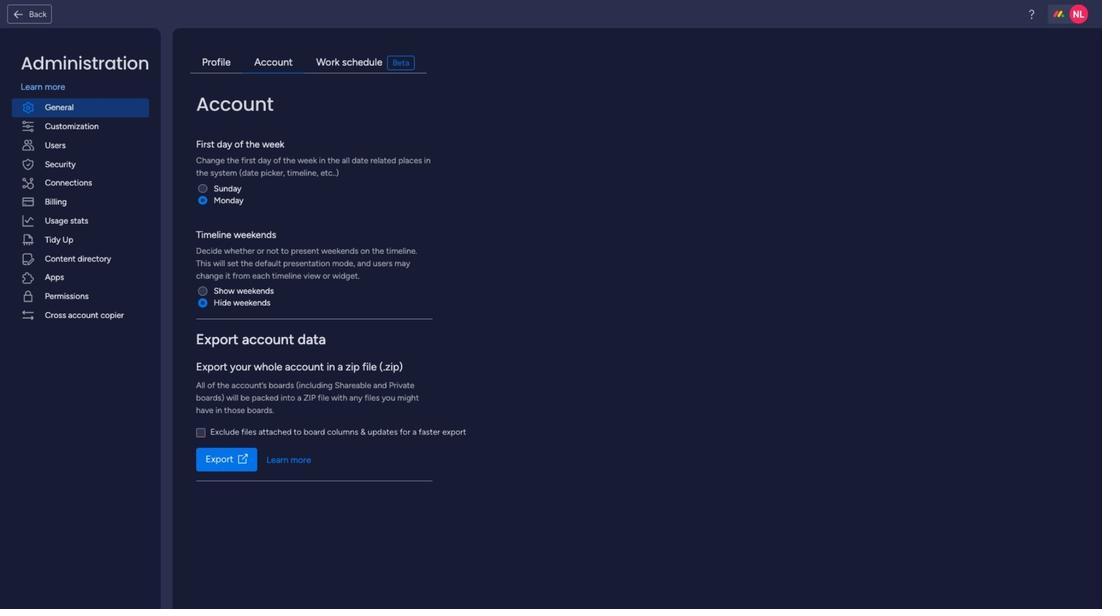 Task type: vqa. For each thing, say whether or not it's contained in the screenshot.
row
no



Task type: describe. For each thing, give the bounding box(es) containing it.
noah lott image
[[1070, 5, 1088, 24]]

back to workspace image
[[12, 8, 24, 20]]

v2 export image
[[238, 455, 248, 465]]

help image
[[1026, 8, 1038, 20]]



